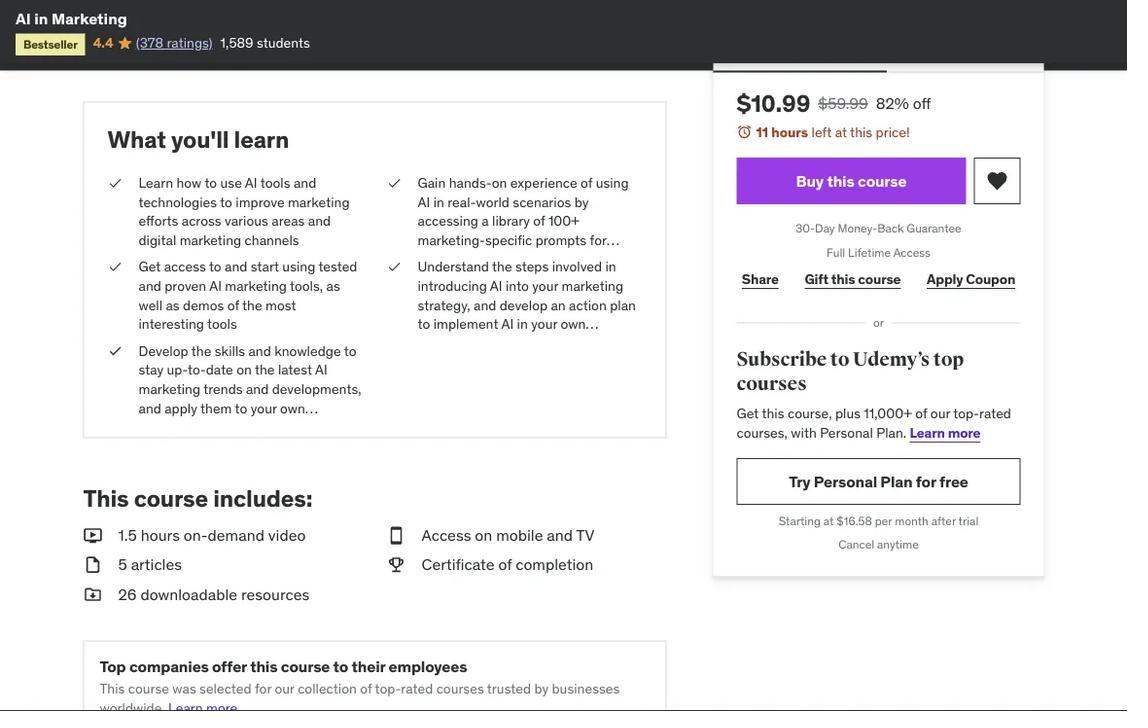 Task type: describe. For each thing, give the bounding box(es) containing it.
demand
[[208, 525, 265, 545]]

date
[[206, 361, 233, 379]]

articles
[[131, 555, 182, 575]]

try personal plan for free link
[[737, 458, 1021, 505]]

starting at $16.58 per month after trial cancel anytime
[[779, 513, 979, 552]]

course up "on-"
[[134, 484, 208, 513]]

1 horizontal spatial as
[[326, 277, 340, 295]]

involved
[[552, 258, 602, 276]]

guarantee
[[907, 220, 962, 236]]

this for buy
[[827, 171, 855, 191]]

30-day money-back guarantee full lifetime access
[[796, 220, 962, 260]]

and right trends
[[246, 380, 269, 398]]

use
[[220, 174, 242, 192]]

implement
[[434, 315, 499, 333]]

employees
[[389, 656, 467, 676]]

learn how to use ai tools and technologies to improve marketing efforts across various areas and digital marketing channels
[[139, 174, 350, 249]]

1.5 hours on-demand video
[[118, 525, 306, 545]]

11 hours left at this price!
[[757, 124, 910, 141]]

knowledge
[[275, 342, 341, 360]]

1 horizontal spatial at
[[835, 124, 848, 141]]

companies
[[129, 656, 209, 676]]

learn for learn more
[[910, 424, 946, 442]]

marketing up action
[[562, 277, 624, 295]]

hours for 1.5
[[141, 525, 180, 545]]

marketing down across
[[180, 231, 242, 249]]

buy
[[796, 171, 824, 191]]

marketing down the apply
[[139, 418, 201, 436]]

xsmall image for develop
[[108, 342, 123, 361]]

$16.58
[[837, 513, 873, 528]]

ai up bestseller
[[16, 8, 31, 28]]

improve
[[236, 193, 285, 211]]

and up "areas"
[[294, 174, 316, 192]]

this course includes:
[[83, 484, 313, 513]]

at inside starting at $16.58 per month after trial cancel anytime
[[824, 513, 834, 528]]

students
[[257, 34, 310, 51]]

across
[[182, 212, 222, 230]]

top
[[934, 347, 964, 371]]

cancel
[[839, 537, 875, 552]]

to down use
[[220, 193, 233, 211]]

using for tools,
[[283, 258, 316, 276]]

11,000+
[[864, 405, 913, 423]]

an
[[551, 296, 566, 314]]

demos
[[183, 296, 224, 314]]

day
[[815, 220, 835, 236]]

marketing down "up-"
[[139, 380, 201, 398]]

in inside gain hands-on experience of using ai in real-world scenarios by accessing a library of 100+ marketing-specific prompts for chatgpt
[[434, 193, 445, 211]]

latest
[[278, 361, 312, 379]]

digital
[[139, 231, 176, 249]]

plan.
[[877, 424, 907, 442]]

26
[[118, 584, 137, 604]]

to inside top companies offer this course to their employees this course was selected for our collection of top-rated courses trusted by businesses worldwide.
[[333, 656, 348, 676]]

xsmall image for get
[[108, 258, 123, 277]]

hands-
[[449, 174, 492, 192]]

well
[[139, 296, 163, 314]]

to inside 'get access to and start using tested and proven ai marketing tools, as well as demos of the most interesting tools'
[[209, 258, 222, 276]]

using for by
[[596, 174, 629, 192]]

access
[[164, 258, 206, 276]]

last updated 2/2023
[[107, 13, 237, 31]]

anytime
[[878, 537, 919, 552]]

get this course, plus 11,000+ of our top-rated courses, with personal plan.
[[737, 405, 1012, 442]]

includes:
[[213, 484, 313, 513]]

on inside develop the skills and knowledge to stay up-to-date on the latest ai marketing trends and developments, and apply them to your own marketing strategy
[[237, 361, 252, 379]]

own inside develop the skills and knowledge to stay up-to-date on the latest ai marketing trends and developments, and apply them to your own marketing strategy
[[280, 399, 305, 417]]

full
[[827, 245, 846, 260]]

gain
[[418, 174, 446, 192]]

experience
[[511, 174, 578, 192]]

1 vertical spatial personal
[[814, 471, 878, 491]]

strategy,
[[418, 296, 471, 314]]

the left latest
[[255, 361, 275, 379]]

selected
[[200, 680, 252, 698]]

more
[[948, 424, 981, 442]]

top companies offer this course to their employees this course was selected for our collection of top-rated courses trusted by businesses worldwide.
[[100, 656, 620, 711]]

you'll
[[171, 125, 229, 154]]

$10.99 $59.99 82% off
[[737, 89, 932, 118]]

and left the apply
[[139, 399, 161, 417]]

marketing
[[52, 8, 127, 28]]

off
[[913, 93, 932, 113]]

ai left into
[[490, 277, 503, 295]]

our inside top companies offer this course to their employees this course was selected for our collection of top-rated courses trusted by businesses worldwide.
[[275, 680, 295, 698]]

to right knowledge
[[344, 342, 357, 360]]

access on mobile and tv
[[422, 525, 595, 545]]

personal inside get this course, plus 11,000+ of our top-rated courses, with personal plan.
[[820, 424, 874, 442]]

in up bestseller
[[34, 8, 48, 28]]

learn
[[234, 125, 289, 154]]

in right involved
[[606, 258, 617, 276]]

with
[[791, 424, 817, 442]]

channels
[[245, 231, 299, 249]]

marketing up "areas"
[[288, 193, 350, 211]]

this for get
[[762, 405, 785, 423]]

understand the steps involved in introducing ai into your marketing strategy, and develop an action plan to implement ai in your own marketing efforts
[[418, 258, 636, 352]]

subscribe to udemy's top courses
[[737, 347, 964, 396]]

and right "areas"
[[308, 212, 331, 230]]

hours for 11
[[772, 124, 809, 141]]

tested
[[319, 258, 358, 276]]

ai inside learn how to use ai tools and technologies to improve marketing efforts across various areas and digital marketing channels
[[245, 174, 257, 192]]

tools inside 'get access to and start using tested and proven ai marketing tools, as well as demos of the most interesting tools'
[[207, 315, 237, 333]]

share
[[742, 271, 779, 288]]

and right skills
[[249, 342, 271, 360]]

what you'll learn
[[108, 125, 289, 154]]

$10.99
[[737, 89, 811, 118]]

completion
[[516, 555, 594, 575]]

small image for 5 articles
[[83, 554, 103, 576]]

was
[[173, 680, 196, 698]]

courses inside the subscribe to udemy's top courses
[[737, 372, 807, 396]]

xsmall image for learn
[[108, 174, 123, 193]]

1 vertical spatial your
[[532, 315, 558, 333]]

of down scenarios
[[534, 212, 545, 230]]

course,
[[788, 405, 832, 423]]

course up collection
[[281, 656, 330, 676]]

5
[[118, 555, 127, 575]]

to-
[[188, 361, 206, 379]]

for inside gain hands-on experience of using ai in real-world scenarios by accessing a library of 100+ marketing-specific prompts for chatgpt
[[590, 231, 607, 249]]

apply coupon
[[927, 271, 1016, 288]]

small image for access on mobile and tv
[[387, 525, 406, 547]]

starting
[[779, 513, 821, 528]]

$59.99
[[819, 93, 869, 113]]

understand
[[418, 258, 489, 276]]

how
[[177, 174, 202, 192]]

and left start
[[225, 258, 248, 276]]

xsmall image for gain
[[387, 174, 402, 193]]



Task type: vqa. For each thing, say whether or not it's contained in the screenshot.
the bottommost the in
no



Task type: locate. For each thing, give the bounding box(es) containing it.
own down developments,
[[280, 399, 305, 417]]

access inside 30-day money-back guarantee full lifetime access
[[894, 245, 931, 260]]

2 vertical spatial your
[[251, 399, 277, 417]]

1 vertical spatial small image
[[83, 554, 103, 576]]

1 horizontal spatial efforts
[[483, 334, 523, 352]]

1 horizontal spatial hours
[[772, 124, 809, 141]]

xsmall image left access
[[108, 258, 123, 277]]

personal
[[820, 424, 874, 442], [814, 471, 878, 491]]

1 vertical spatial by
[[535, 680, 549, 698]]

into
[[506, 277, 529, 295]]

your up strategy
[[251, 399, 277, 417]]

small image
[[83, 525, 103, 547], [387, 554, 406, 576], [83, 584, 103, 606]]

efforts inside learn how to use ai tools and technologies to improve marketing efforts across various areas and digital marketing channels
[[139, 212, 178, 230]]

last
[[107, 13, 133, 31]]

tab list
[[714, 24, 1045, 72]]

0 vertical spatial on
[[492, 174, 507, 192]]

at
[[835, 124, 848, 141], [824, 513, 834, 528]]

mobile
[[496, 525, 543, 545]]

on left mobile
[[475, 525, 493, 545]]

0 vertical spatial access
[[894, 245, 931, 260]]

1 vertical spatial access
[[422, 525, 471, 545]]

this left the price!
[[851, 124, 873, 141]]

1 horizontal spatial rated
[[980, 405, 1012, 423]]

0 horizontal spatial get
[[139, 258, 161, 276]]

courses,
[[737, 424, 788, 442]]

using inside gain hands-on experience of using ai in real-world scenarios by accessing a library of 100+ marketing-specific prompts for chatgpt
[[596, 174, 629, 192]]

month
[[895, 513, 929, 528]]

access down the 'back'
[[894, 245, 931, 260]]

5 articles
[[118, 555, 182, 575]]

for inside top companies offer this course to their employees this course was selected for our collection of top-rated courses trusted by businesses worldwide.
[[255, 680, 272, 698]]

1 vertical spatial xsmall image
[[108, 258, 123, 277]]

ai right use
[[245, 174, 257, 192]]

learn inside learn how to use ai tools and technologies to improve marketing efforts across various areas and digital marketing channels
[[139, 174, 173, 192]]

using
[[596, 174, 629, 192], [283, 258, 316, 276]]

xsmall image for last
[[83, 15, 99, 30]]

learn
[[139, 174, 173, 192], [910, 424, 946, 442]]

xsmall image left the develop
[[108, 342, 123, 361]]

get down digital
[[139, 258, 161, 276]]

small image left 26
[[83, 584, 103, 606]]

this up courses,
[[762, 405, 785, 423]]

updated
[[136, 13, 187, 31]]

0 vertical spatial our
[[931, 405, 951, 423]]

scenarios
[[513, 193, 572, 211]]

alarm image
[[737, 124, 753, 140]]

start
[[251, 258, 279, 276]]

own inside understand the steps involved in introducing ai into your marketing strategy, and develop an action plan to implement ai in your own marketing efforts
[[561, 315, 586, 333]]

wishlist image
[[986, 169, 1010, 193]]

tools inside learn how to use ai tools and technologies to improve marketing efforts across various areas and digital marketing channels
[[261, 174, 290, 192]]

4.4
[[93, 34, 113, 51]]

on-
[[184, 525, 208, 545]]

26 downloadable resources
[[118, 584, 310, 604]]

try personal plan for free
[[789, 471, 969, 491]]

as up interesting
[[166, 296, 180, 314]]

efforts up digital
[[139, 212, 178, 230]]

0 horizontal spatial own
[[280, 399, 305, 417]]

0 horizontal spatial at
[[824, 513, 834, 528]]

by inside top companies offer this course to their employees this course was selected for our collection of top-rated courses trusted by businesses worldwide.
[[535, 680, 549, 698]]

0 vertical spatial top-
[[954, 405, 980, 423]]

1 vertical spatial this
[[100, 680, 125, 698]]

and up well
[[139, 277, 161, 295]]

82%
[[876, 93, 910, 113]]

ai inside develop the skills and knowledge to stay up-to-date on the latest ai marketing trends and developments, and apply them to your own marketing strategy
[[315, 361, 328, 379]]

2 vertical spatial for
[[255, 680, 272, 698]]

marketing
[[288, 193, 350, 211], [180, 231, 242, 249], [225, 277, 287, 295], [562, 277, 624, 295], [418, 334, 480, 352], [139, 380, 201, 398], [139, 418, 201, 436]]

0 horizontal spatial top-
[[375, 680, 401, 698]]

develop
[[500, 296, 548, 314]]

skills
[[215, 342, 245, 360]]

marketing down start
[[225, 277, 287, 295]]

0 vertical spatial learn
[[139, 174, 173, 192]]

of up learn more link
[[916, 405, 928, 423]]

small image for 26
[[83, 584, 103, 606]]

on inside gain hands-on experience of using ai in real-world scenarios by accessing a library of 100+ marketing-specific prompts for chatgpt
[[492, 174, 507, 192]]

the inside understand the steps involved in introducing ai into your marketing strategy, and develop an action plan to implement ai in your own marketing efforts
[[492, 258, 512, 276]]

to
[[205, 174, 217, 192], [220, 193, 233, 211], [209, 258, 222, 276], [418, 315, 430, 333], [344, 342, 357, 360], [831, 347, 850, 371], [235, 399, 247, 417], [333, 656, 348, 676]]

0 vertical spatial rated
[[980, 405, 1012, 423]]

1 horizontal spatial by
[[575, 193, 589, 211]]

of inside top companies offer this course to their employees this course was selected for our collection of top-rated courses trusted by businesses worldwide.
[[360, 680, 372, 698]]

access
[[894, 245, 931, 260], [422, 525, 471, 545]]

library
[[492, 212, 530, 230]]

the up into
[[492, 258, 512, 276]]

0 vertical spatial this
[[83, 484, 129, 513]]

what
[[108, 125, 166, 154]]

of right demos
[[227, 296, 239, 314]]

free
[[940, 471, 969, 491]]

1.5
[[118, 525, 137, 545]]

1 horizontal spatial top-
[[954, 405, 980, 423]]

1 horizontal spatial own
[[561, 315, 586, 333]]

hours up 'articles'
[[141, 525, 180, 545]]

get inside 'get access to and start using tested and proven ai marketing tools, as well as demos of the most interesting tools'
[[139, 258, 161, 276]]

rated inside top companies offer this course to their employees this course was selected for our collection of top-rated courses trusted by businesses worldwide.
[[401, 680, 433, 698]]

1 vertical spatial courses
[[437, 680, 484, 698]]

using up tools,
[[283, 258, 316, 276]]

our left collection
[[275, 680, 295, 698]]

1 vertical spatial for
[[916, 471, 937, 491]]

the up to- in the bottom of the page
[[191, 342, 212, 360]]

personal down "plus"
[[820, 424, 874, 442]]

0 horizontal spatial tools
[[207, 315, 237, 333]]

1 horizontal spatial xsmall image
[[108, 258, 123, 277]]

tools,
[[290, 277, 323, 295]]

100+
[[549, 212, 580, 230]]

1 vertical spatial using
[[283, 258, 316, 276]]

this for gift
[[832, 271, 856, 288]]

course down the lifetime
[[859, 271, 901, 288]]

gift this course link
[[800, 260, 907, 299]]

get for get access to and start using tested and proven ai marketing tools, as well as demos of the most interesting tools
[[139, 258, 161, 276]]

this
[[83, 484, 129, 513], [100, 680, 125, 698]]

this inside top companies offer this course to their employees this course was selected for our collection of top-rated courses trusted by businesses worldwide.
[[100, 680, 125, 698]]

get inside get this course, plus 11,000+ of our top-rated courses, with personal plan.
[[737, 405, 759, 423]]

0 vertical spatial small image
[[387, 525, 406, 547]]

1 horizontal spatial get
[[737, 405, 759, 423]]

ai up demos
[[209, 277, 222, 295]]

0 vertical spatial for
[[590, 231, 607, 249]]

this inside top companies offer this course to their employees this course was selected for our collection of top-rated courses trusted by businesses worldwide.
[[250, 656, 278, 676]]

0 vertical spatial get
[[139, 258, 161, 276]]

top- up more
[[954, 405, 980, 423]]

prompts
[[536, 231, 587, 249]]

own down action
[[561, 315, 586, 333]]

xsmall image left gain
[[387, 174, 402, 193]]

0 horizontal spatial small image
[[83, 554, 103, 576]]

xsmall image down what
[[108, 174, 123, 193]]

1 vertical spatial small image
[[387, 554, 406, 576]]

1 vertical spatial efforts
[[483, 334, 523, 352]]

1,589
[[220, 34, 254, 51]]

0 vertical spatial tools
[[261, 174, 290, 192]]

of down the access on mobile and tv
[[499, 555, 512, 575]]

tools down demos
[[207, 315, 237, 333]]

as down tested
[[326, 277, 340, 295]]

0 horizontal spatial rated
[[401, 680, 433, 698]]

certificate of completion
[[422, 555, 594, 575]]

develop
[[139, 342, 188, 360]]

downloadable
[[141, 584, 238, 604]]

0 vertical spatial using
[[596, 174, 629, 192]]

ai down develop at the top
[[502, 315, 514, 333]]

plan
[[881, 471, 913, 491]]

proven
[[165, 277, 206, 295]]

1 vertical spatial on
[[237, 361, 252, 379]]

0 vertical spatial courses
[[737, 372, 807, 396]]

or
[[874, 315, 884, 330]]

courses down employees
[[437, 680, 484, 698]]

top- inside top companies offer this course to their employees this course was selected for our collection of top-rated courses trusted by businesses worldwide.
[[375, 680, 401, 698]]

this down top
[[100, 680, 125, 698]]

(378 ratings)
[[136, 34, 213, 51]]

course up worldwide.
[[128, 680, 169, 698]]

the left most
[[242, 296, 262, 314]]

to inside the subscribe to udemy's top courses
[[831, 347, 850, 371]]

a
[[482, 212, 489, 230]]

0 horizontal spatial courses
[[437, 680, 484, 698]]

top-
[[954, 405, 980, 423], [375, 680, 401, 698]]

to up collection
[[333, 656, 348, 676]]

1 vertical spatial get
[[737, 405, 759, 423]]

the
[[492, 258, 512, 276], [242, 296, 262, 314], [191, 342, 212, 360], [255, 361, 275, 379]]

using inside 'get access to and start using tested and proven ai marketing tools, as well as demos of the most interesting tools'
[[283, 258, 316, 276]]

this right gift
[[832, 271, 856, 288]]

2 vertical spatial on
[[475, 525, 493, 545]]

tv
[[576, 525, 595, 545]]

0 horizontal spatial for
[[255, 680, 272, 698]]

1 vertical spatial learn
[[910, 424, 946, 442]]

1 horizontal spatial tools
[[261, 174, 290, 192]]

left
[[812, 124, 832, 141]]

and up implement at the left top of the page
[[474, 296, 497, 314]]

your inside develop the skills and knowledge to stay up-to-date on the latest ai marketing trends and developments, and apply them to your own marketing strategy
[[251, 399, 277, 417]]

get up courses,
[[737, 405, 759, 423]]

course inside button
[[858, 171, 907, 191]]

for left free
[[916, 471, 937, 491]]

rated down employees
[[401, 680, 433, 698]]

this inside button
[[827, 171, 855, 191]]

courses inside top companies offer this course to their employees this course was selected for our collection of top-rated courses trusted by businesses worldwide.
[[437, 680, 484, 698]]

1 horizontal spatial small image
[[387, 525, 406, 547]]

apply
[[165, 399, 197, 417]]

1 horizontal spatial learn
[[910, 424, 946, 442]]

develop the skills and knowledge to stay up-to-date on the latest ai marketing trends and developments, and apply them to your own marketing strategy
[[139, 342, 362, 436]]

xsmall image
[[83, 15, 99, 30], [108, 258, 123, 277]]

on down skills
[[237, 361, 252, 379]]

and inside understand the steps involved in introducing ai into your marketing strategy, and develop an action plan to implement ai in your own marketing efforts
[[474, 296, 497, 314]]

ai down gain
[[418, 193, 430, 211]]

gift this course
[[805, 271, 901, 288]]

0 horizontal spatial as
[[166, 296, 180, 314]]

video
[[268, 525, 306, 545]]

learn for learn how to use ai tools and technologies to improve marketing efforts across various areas and digital marketing channels
[[139, 174, 173, 192]]

stay
[[139, 361, 164, 379]]

using right 'experience' in the top of the page
[[596, 174, 629, 192]]

this right offer
[[250, 656, 278, 676]]

0 horizontal spatial xsmall image
[[83, 15, 99, 30]]

ai inside gain hands-on experience of using ai in real-world scenarios by accessing a library of 100+ marketing-specific prompts for chatgpt
[[418, 193, 430, 211]]

this inside get this course, plus 11,000+ of our top-rated courses, with personal plan.
[[762, 405, 785, 423]]

1 vertical spatial tools
[[207, 315, 237, 333]]

0 horizontal spatial by
[[535, 680, 549, 698]]

1 horizontal spatial access
[[894, 245, 931, 260]]

2 horizontal spatial for
[[916, 471, 937, 491]]

0 horizontal spatial our
[[275, 680, 295, 698]]

small image left certificate
[[387, 554, 406, 576]]

this up 1.5
[[83, 484, 129, 513]]

small image for 1.5
[[83, 525, 103, 547]]

of inside 'get access to and start using tested and proven ai marketing tools, as well as demos of the most interesting tools'
[[227, 296, 239, 314]]

top- inside get this course, plus 11,000+ of our top-rated courses, with personal plan.
[[954, 405, 980, 423]]

0 vertical spatial as
[[326, 277, 340, 295]]

course
[[858, 171, 907, 191], [859, 271, 901, 288], [134, 484, 208, 513], [281, 656, 330, 676], [128, 680, 169, 698]]

0 vertical spatial by
[[575, 193, 589, 211]]

0 horizontal spatial using
[[283, 258, 316, 276]]

0 vertical spatial hours
[[772, 124, 809, 141]]

the inside 'get access to and start using tested and proven ai marketing tools, as well as demos of the most interesting tools'
[[242, 296, 262, 314]]

to inside understand the steps involved in introducing ai into your marketing strategy, and develop an action plan to implement ai in your own marketing efforts
[[418, 315, 430, 333]]

and left tv
[[547, 525, 573, 545]]

1 vertical spatial top-
[[375, 680, 401, 698]]

0 vertical spatial at
[[835, 124, 848, 141]]

to down "strategy,"
[[418, 315, 430, 333]]

ai up developments,
[[315, 361, 328, 379]]

1 vertical spatial rated
[[401, 680, 433, 698]]

small image for certificate
[[387, 554, 406, 576]]

xsmall image
[[108, 174, 123, 193], [387, 174, 402, 193], [387, 258, 402, 277], [108, 342, 123, 361]]

learn up technologies
[[139, 174, 173, 192]]

0 horizontal spatial access
[[422, 525, 471, 545]]

to up strategy
[[235, 399, 247, 417]]

of inside get this course, plus 11,000+ of our top-rated courses, with personal plan.
[[916, 405, 928, 423]]

up-
[[167, 361, 188, 379]]

back
[[878, 220, 904, 236]]

0 vertical spatial small image
[[83, 525, 103, 547]]

steps
[[516, 258, 549, 276]]

efforts down implement at the left top of the page
[[483, 334, 523, 352]]

1 horizontal spatial our
[[931, 405, 951, 423]]

ai inside 'get access to and start using tested and proven ai marketing tools, as well as demos of the most interesting tools'
[[209, 277, 222, 295]]

of right 'experience' in the top of the page
[[581, 174, 593, 192]]

for up involved
[[590, 231, 607, 249]]

xsmall image up '4.4'
[[83, 15, 99, 30]]

small image left 1.5
[[83, 525, 103, 547]]

0 vertical spatial own
[[561, 315, 586, 333]]

1 horizontal spatial using
[[596, 174, 629, 192]]

our up learn more link
[[931, 405, 951, 423]]

at left $16.58
[[824, 513, 834, 528]]

to left udemy's at the right of page
[[831, 347, 850, 371]]

0 vertical spatial xsmall image
[[83, 15, 99, 30]]

0 vertical spatial your
[[532, 277, 559, 295]]

0 horizontal spatial hours
[[141, 525, 180, 545]]

money-
[[838, 220, 878, 236]]

access up certificate
[[422, 525, 471, 545]]

xsmall image for understand
[[387, 258, 402, 277]]

0 vertical spatial personal
[[820, 424, 874, 442]]

by inside gain hands-on experience of using ai in real-world scenarios by accessing a library of 100+ marketing-specific prompts for chatgpt
[[575, 193, 589, 211]]

this right buy
[[827, 171, 855, 191]]

marketing-
[[418, 231, 486, 249]]

rated inside get this course, plus 11,000+ of our top-rated courses, with personal plan.
[[980, 405, 1012, 423]]

at right left
[[835, 124, 848, 141]]

1 vertical spatial hours
[[141, 525, 180, 545]]

resources
[[241, 584, 310, 604]]

0 vertical spatial efforts
[[139, 212, 178, 230]]

(378
[[136, 34, 164, 51]]

most
[[266, 296, 296, 314]]

1 horizontal spatial for
[[590, 231, 607, 249]]

course up the 'back'
[[858, 171, 907, 191]]

rated up more
[[980, 405, 1012, 423]]

and
[[294, 174, 316, 192], [308, 212, 331, 230], [225, 258, 248, 276], [139, 277, 161, 295], [474, 296, 497, 314], [249, 342, 271, 360], [246, 380, 269, 398], [139, 399, 161, 417], [547, 525, 573, 545]]

our inside get this course, plus 11,000+ of our top-rated courses, with personal plan.
[[931, 405, 951, 423]]

areas
[[272, 212, 305, 230]]

0 horizontal spatial efforts
[[139, 212, 178, 230]]

own
[[561, 315, 586, 333], [280, 399, 305, 417]]

to left use
[[205, 174, 217, 192]]

1 vertical spatial our
[[275, 680, 295, 698]]

in down develop at the top
[[517, 315, 528, 333]]

accessing
[[418, 212, 479, 230]]

courses down subscribe
[[737, 372, 807, 396]]

marketing inside 'get access to and start using tested and proven ai marketing tools, as well as demos of the most interesting tools'
[[225, 277, 287, 295]]

hours right 11
[[772, 124, 809, 141]]

marketing down implement at the left top of the page
[[418, 334, 480, 352]]

subscribe
[[737, 347, 827, 371]]

for right the selected
[[255, 680, 272, 698]]

to right access
[[209, 258, 222, 276]]

after
[[932, 513, 956, 528]]

bestseller
[[23, 36, 78, 51]]

ratings)
[[167, 34, 213, 51]]

your down an
[[532, 315, 558, 333]]

on up world
[[492, 174, 507, 192]]

1 vertical spatial at
[[824, 513, 834, 528]]

1 vertical spatial as
[[166, 296, 180, 314]]

get for get this course, plus 11,000+ of our top-rated courses, with personal plan.
[[737, 405, 759, 423]]

small image
[[387, 525, 406, 547], [83, 554, 103, 576]]

2 vertical spatial small image
[[83, 584, 103, 606]]

personal up $16.58
[[814, 471, 878, 491]]

1 horizontal spatial courses
[[737, 372, 807, 396]]

1,589 students
[[220, 34, 310, 51]]

of down their
[[360, 680, 372, 698]]

your up an
[[532, 277, 559, 295]]

in down gain
[[434, 193, 445, 211]]

buy this course button
[[737, 158, 967, 204]]

1 vertical spatial own
[[280, 399, 305, 417]]

efforts inside understand the steps involved in introducing ai into your marketing strategy, and develop an action plan to implement ai in your own marketing efforts
[[483, 334, 523, 352]]

0 horizontal spatial learn
[[139, 174, 173, 192]]

lifetime
[[849, 245, 891, 260]]

top- down their
[[375, 680, 401, 698]]

their
[[352, 656, 386, 676]]

plus
[[836, 405, 861, 423]]

for inside try personal plan for free link
[[916, 471, 937, 491]]

learn more
[[910, 424, 981, 442]]

price!
[[876, 124, 910, 141]]



